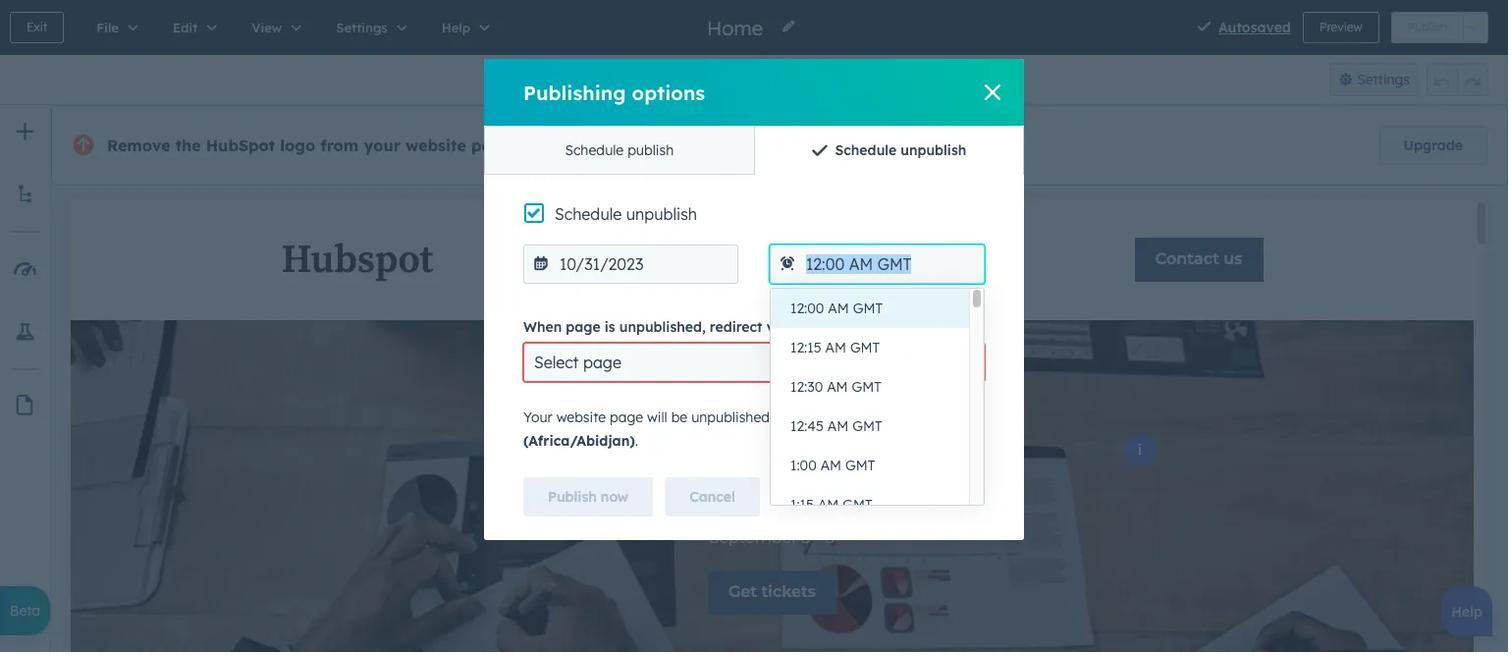 Task type: describe. For each thing, give the bounding box(es) containing it.
exit
[[27, 20, 47, 34]]

publish button
[[1391, 12, 1464, 43]]

your
[[523, 409, 553, 426]]

12:30
[[791, 378, 823, 396]]

upgrade link
[[1379, 126, 1488, 165]]

on
[[774, 409, 790, 426]]

gmt for 12:00 am gmt
[[853, 300, 883, 317]]

now
[[601, 488, 629, 506]]

crm
[[737, 136, 767, 153]]

schedule up mm/dd/yyyy text field
[[555, 204, 622, 224]]

unlock premium features with crm suite starter.
[[539, 136, 854, 153]]

12:15
[[791, 339, 822, 357]]

website inside publishing options dialog
[[557, 409, 606, 426]]

am for 12:45 am gmt
[[828, 417, 849, 435]]

am for 1:00 am gmt
[[821, 457, 842, 474]]

unlock
[[539, 136, 583, 153]]

upgrade
[[1404, 137, 1463, 154]]

cancel
[[690, 488, 735, 506]]

premium
[[587, 136, 645, 153]]

am for 1:15 am gmt
[[818, 496, 839, 514]]

close image
[[985, 84, 1001, 100]]

0 vertical spatial website
[[406, 136, 466, 155]]

publishing options dialog
[[484, 59, 1024, 540]]

2 vertical spatial page
[[610, 409, 643, 426]]

am for 12:15 am gmt
[[825, 339, 847, 357]]

0 horizontal spatial unpublish
[[626, 204, 697, 224]]

(africa/abidjan)
[[523, 432, 635, 450]]

12:30 am gmt
[[791, 378, 882, 396]]

2 group from the left
[[1427, 63, 1489, 96]]

remove
[[107, 136, 170, 155]]

remove the hubspot logo from your website pages.
[[107, 136, 524, 155]]

starter.
[[808, 136, 854, 153]]

hubspot
[[206, 136, 275, 155]]

am for 12:30 am gmt
[[827, 378, 848, 396]]

publish for publish
[[1408, 20, 1448, 34]]

schedule unpublish button
[[754, 127, 1023, 174]]

beta
[[10, 602, 40, 620]]

october
[[794, 409, 849, 426]]

12:00 inside button
[[791, 300, 824, 317]]

select
[[534, 353, 579, 372]]

visitors
[[767, 318, 816, 336]]

publish now
[[548, 488, 629, 506]]

MM/DD/YYYY text field
[[523, 245, 739, 284]]

12:00 am gmt
[[791, 300, 883, 317]]

suite
[[771, 136, 804, 153]]

.
[[635, 432, 638, 450]]

unpublish inside button
[[901, 141, 967, 159]]

with
[[706, 136, 733, 153]]

publish
[[628, 141, 674, 159]]

gmt for 12:15 am gmt
[[850, 339, 880, 357]]

settings
[[1357, 71, 1410, 88]]

redirect
[[710, 318, 763, 336]]

select page button
[[523, 343, 985, 382]]

gmt for 1:15 am gmt
[[843, 496, 873, 514]]

schedule inside schedule publish button
[[565, 141, 624, 159]]

gmt for 12:30 am gmt
[[852, 378, 882, 396]]

pages.
[[471, 136, 524, 155]]

publish group
[[1391, 12, 1489, 43]]

features
[[649, 136, 702, 153]]

when
[[523, 318, 562, 336]]

12:15 am gmt
[[791, 339, 880, 357]]

your website page will be unpublished on
[[523, 409, 794, 426]]

from
[[321, 136, 359, 155]]

1:00
[[791, 457, 817, 474]]

unpublished
[[692, 409, 770, 426]]



Task type: locate. For each thing, give the bounding box(es) containing it.
october 31, 2023 12:00 am (africa/abidjan)
[[523, 409, 975, 450]]

12:00 up visitors
[[791, 300, 824, 317]]

0 vertical spatial page
[[566, 318, 601, 336]]

schedule
[[565, 141, 624, 159], [835, 141, 897, 159], [555, 204, 622, 224]]

1:15
[[791, 496, 814, 514]]

publishing options
[[523, 80, 705, 105]]

2023
[[877, 409, 909, 426]]

is
[[605, 318, 615, 336]]

1:15 am gmt
[[791, 496, 873, 514]]

options
[[632, 80, 705, 105]]

0 horizontal spatial website
[[406, 136, 466, 155]]

gmt for 1:00 am gmt
[[846, 457, 875, 474]]

1 vertical spatial 12:00
[[913, 409, 950, 426]]

1:00 am gmt button
[[771, 446, 969, 485]]

publish left now
[[548, 488, 597, 506]]

12:45 am gmt
[[791, 417, 882, 435]]

am
[[828, 300, 849, 317], [825, 339, 847, 357], [827, 378, 848, 396], [954, 409, 975, 426], [828, 417, 849, 435], [821, 457, 842, 474], [818, 496, 839, 514]]

schedule right suite
[[835, 141, 897, 159]]

autosaved button
[[1219, 16, 1291, 39]]

list box containing 12:00 am gmt
[[771, 289, 984, 524]]

1 horizontal spatial website
[[557, 409, 606, 426]]

gmt down 12:45 am gmt button
[[846, 457, 875, 474]]

12:00 am gmt button
[[771, 289, 969, 328]]

0 vertical spatial unpublish
[[901, 141, 967, 159]]

1 horizontal spatial unpublish
[[901, 141, 967, 159]]

am inside october 31, 2023 12:00 am (africa/abidjan)
[[954, 409, 975, 426]]

am right the 1:15
[[818, 496, 839, 514]]

settings button
[[1329, 63, 1419, 96]]

12:45 am gmt button
[[771, 407, 969, 446]]

schedule publish button
[[485, 127, 754, 174]]

exit link
[[10, 12, 64, 43]]

unpublished,
[[619, 318, 706, 336]]

0 horizontal spatial 12:00
[[791, 300, 824, 317]]

the
[[175, 136, 201, 155]]

1:15 am gmt button
[[771, 485, 969, 524]]

am right 2023 in the right bottom of the page
[[954, 409, 975, 426]]

am up to
[[828, 300, 849, 317]]

31,
[[854, 409, 873, 426]]

publish
[[1408, 20, 1448, 34], [548, 488, 597, 506]]

navigation
[[484, 126, 1024, 175]]

gmt up 12:15 am gmt button
[[853, 300, 883, 317]]

gmt down 1:00 am gmt button
[[843, 496, 873, 514]]

1:00 am gmt
[[791, 457, 875, 474]]

page inside popup button
[[583, 353, 622, 372]]

autosaved
[[1219, 19, 1291, 36]]

HH:MM text field
[[770, 245, 985, 284]]

page up .
[[610, 409, 643, 426]]

schedule inside schedule unpublish button
[[835, 141, 897, 159]]

0 vertical spatial publish
[[1408, 20, 1448, 34]]

preview
[[1320, 20, 1363, 34]]

group down the publish group
[[1427, 63, 1489, 96]]

1 group from the left
[[711, 63, 788, 96]]

select page
[[534, 353, 622, 372]]

1 vertical spatial schedule unpublish
[[555, 204, 697, 224]]

1 horizontal spatial schedule unpublish
[[835, 141, 967, 159]]

am right 1:00 on the bottom
[[821, 457, 842, 474]]

1 horizontal spatial group
[[1427, 63, 1489, 96]]

gmt for 12:45 am gmt
[[853, 417, 882, 435]]

group
[[711, 63, 788, 96], [1427, 63, 1489, 96]]

list box
[[771, 289, 984, 524]]

publish for publish now
[[548, 488, 597, 506]]

schedule unpublish inside schedule unpublish button
[[835, 141, 967, 159]]

help
[[1452, 603, 1483, 621]]

gmt up "31,"
[[852, 378, 882, 396]]

publishing
[[523, 80, 626, 105]]

cancel button
[[665, 477, 760, 517]]

am right "12:30"
[[827, 378, 848, 396]]

None field
[[705, 14, 769, 41]]

gmt up 1:00 am gmt button
[[853, 417, 882, 435]]

12:15 am gmt button
[[771, 328, 969, 367]]

to
[[820, 318, 834, 336]]

schedule left publish
[[565, 141, 624, 159]]

am down to
[[825, 339, 847, 357]]

0 horizontal spatial publish
[[548, 488, 597, 506]]

be
[[671, 409, 688, 426]]

page left is
[[566, 318, 601, 336]]

12:30 am gmt button
[[771, 367, 969, 407]]

am inside button
[[828, 417, 849, 435]]

schedule publish
[[565, 141, 674, 159]]

website
[[406, 136, 466, 155], [557, 409, 606, 426]]

gmt up 12:30 am gmt button
[[850, 339, 880, 357]]

navigation containing schedule publish
[[484, 126, 1024, 175]]

publish inside button
[[1408, 20, 1448, 34]]

1 vertical spatial unpublish
[[626, 204, 697, 224]]

page down is
[[583, 353, 622, 372]]

will
[[647, 409, 668, 426]]

your
[[364, 136, 401, 155]]

help link
[[1442, 586, 1493, 636]]

1 horizontal spatial publish
[[1408, 20, 1448, 34]]

publish up settings
[[1408, 20, 1448, 34]]

when page is unpublished, redirect visitors to
[[523, 318, 834, 336]]

page for select
[[583, 353, 622, 372]]

12:45
[[791, 417, 824, 435]]

publish inside button
[[548, 488, 597, 506]]

0 vertical spatial schedule unpublish
[[835, 141, 967, 159]]

1 horizontal spatial 12:00
[[913, 409, 950, 426]]

preview button
[[1303, 12, 1380, 43]]

0 vertical spatial 12:00
[[791, 300, 824, 317]]

1 vertical spatial publish
[[548, 488, 597, 506]]

page for when
[[566, 318, 601, 336]]

0 horizontal spatial group
[[711, 63, 788, 96]]

am left "31,"
[[828, 417, 849, 435]]

logo
[[280, 136, 316, 155]]

am for 12:00 am gmt
[[828, 300, 849, 317]]

12:00 inside october 31, 2023 12:00 am (africa/abidjan)
[[913, 409, 950, 426]]

1 vertical spatial website
[[557, 409, 606, 426]]

1 vertical spatial page
[[583, 353, 622, 372]]

website up (africa/abidjan) on the bottom left
[[557, 409, 606, 426]]

gmt
[[853, 300, 883, 317], [850, 339, 880, 357], [852, 378, 882, 396], [853, 417, 882, 435], [846, 457, 875, 474], [843, 496, 873, 514]]

schedule unpublish
[[835, 141, 967, 159], [555, 204, 697, 224]]

group up crm at the top
[[711, 63, 788, 96]]

unpublish
[[901, 141, 967, 159], [626, 204, 697, 224]]

0 horizontal spatial schedule unpublish
[[555, 204, 697, 224]]

12:00 right 2023 in the right bottom of the page
[[913, 409, 950, 426]]

website right your
[[406, 136, 466, 155]]

page
[[566, 318, 601, 336], [583, 353, 622, 372], [610, 409, 643, 426]]

gmt inside button
[[853, 417, 882, 435]]

publish now button
[[523, 477, 653, 517]]

12:00
[[791, 300, 824, 317], [913, 409, 950, 426]]

beta button
[[0, 586, 50, 635]]



Task type: vqa. For each thing, say whether or not it's contained in the screenshot.
Clear All Button
no



